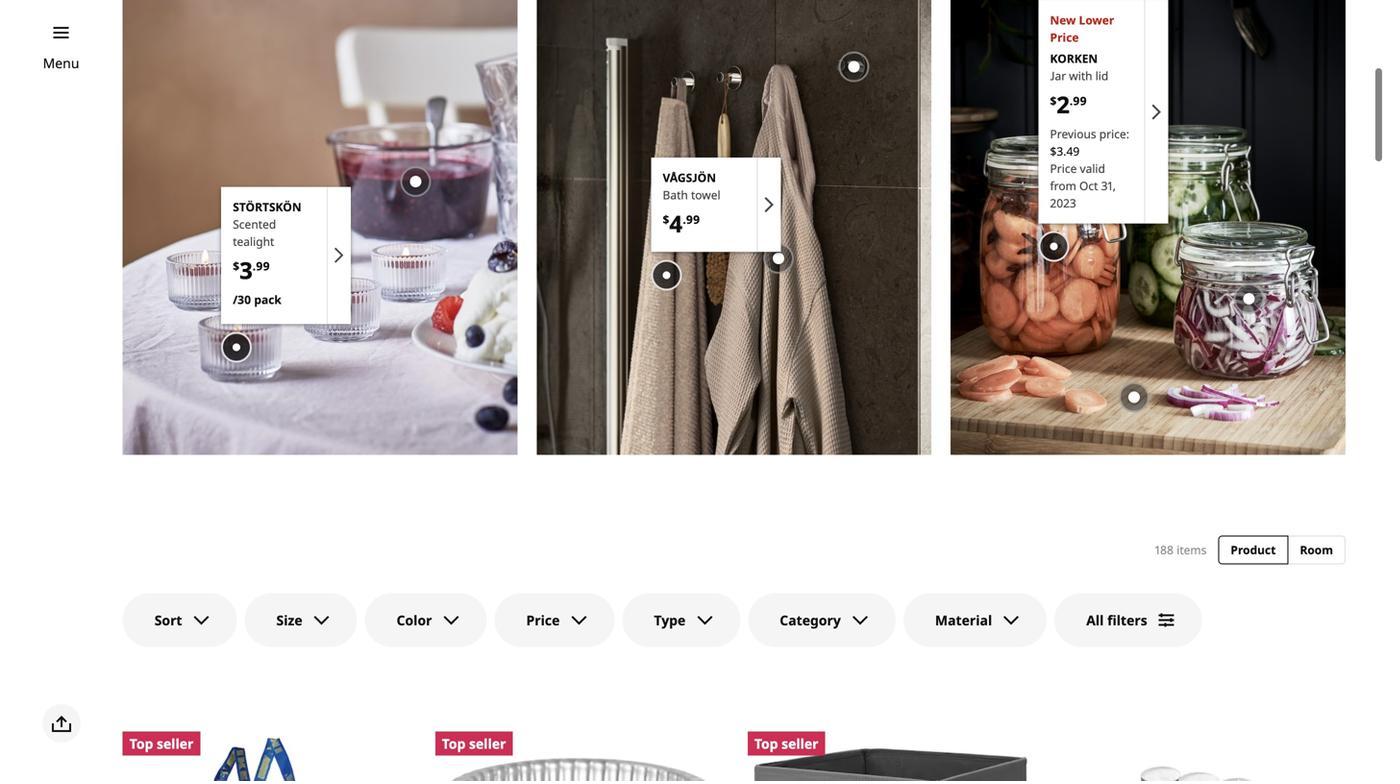 Task type: describe. For each thing, give the bounding box(es) containing it.
with
[[1069, 68, 1093, 84]]

1 top seller link from the left
[[123, 732, 408, 781]]

188 items
[[1155, 542, 1207, 558]]

$ inside previous price: $ 3 . 49 price valid from oct 31, 2023
[[1050, 143, 1057, 159]]

top seller for frakta shopping bag, large, blue, 21 ¾x14 ½x13 ¾ "/19 gallon image at left bottom
[[129, 735, 194, 753]]

new lower price korken jar with lid $ 2 . 99
[[1050, 12, 1114, 120]]

product button
[[1218, 536, 1288, 565]]

/30
[[233, 292, 251, 308]]

$ inside the $ 3 . 99
[[233, 258, 239, 274]]

all
[[1086, 611, 1104, 630]]

lid
[[1096, 68, 1109, 84]]

seller for finsmak tealight holder, clear glass, 1 " image
[[469, 735, 506, 753]]

type button
[[622, 594, 740, 647]]

from
[[1050, 178, 1076, 194]]

dröna box, dark gray, 13x15x13 " image
[[748, 732, 1033, 781]]

pack
[[254, 292, 282, 308]]

3 top seller link from the left
[[748, 732, 1033, 781]]

material button
[[903, 594, 1047, 647]]

2023
[[1050, 195, 1076, 211]]

$ inside "vågsjön bath towel $ 4 . 99"
[[663, 212, 669, 227]]

price inside new lower price korken jar with lid $ 2 . 99
[[1050, 30, 1079, 45]]

jar
[[1050, 68, 1066, 84]]

top for finsmak tealight holder, clear glass, 1 " image
[[442, 735, 466, 753]]

room
[[1300, 542, 1333, 558]]

top seller for finsmak tealight holder, clear glass, 1 " image
[[442, 735, 506, 753]]

sort
[[154, 611, 182, 630]]

188
[[1155, 542, 1174, 558]]

2
[[1057, 89, 1070, 120]]

menu button
[[43, 53, 79, 74]]

product
[[1231, 542, 1276, 558]]

category button
[[748, 594, 896, 647]]

99 inside "vågsjön bath towel $ 4 . 99"
[[686, 212, 700, 227]]

price inside price button
[[526, 611, 560, 630]]

top for dröna box, dark gray, 13x15x13 " image
[[754, 735, 778, 753]]

vågsjön
[[663, 170, 716, 185]]

49
[[1066, 143, 1080, 159]]

31,
[[1101, 178, 1116, 194]]

scented
[[233, 216, 276, 232]]

seller for frakta shopping bag, large, blue, 21 ¾x14 ½x13 ¾ "/19 gallon image at left bottom
[[157, 735, 194, 753]]

$ inside new lower price korken jar with lid $ 2 . 99
[[1050, 93, 1057, 109]]

2 top seller link from the left
[[435, 732, 721, 781]]

previous price: $ 3 . 49 price valid from oct 31, 2023
[[1050, 126, 1129, 211]]

material
[[935, 611, 992, 630]]

menu
[[43, 54, 79, 72]]

towel
[[691, 187, 721, 203]]

4
[[669, 208, 683, 239]]

. inside "vågsjön bath towel $ 4 . 99"
[[683, 212, 686, 227]]

. inside previous price: $ 3 . 49 price valid from oct 31, 2023
[[1063, 143, 1066, 159]]



Task type: vqa. For each thing, say whether or not it's contained in the screenshot.
including
no



Task type: locate. For each thing, give the bounding box(es) containing it.
99 right the 4
[[686, 212, 700, 227]]

3 inside previous price: $ 3 . 49 price valid from oct 31, 2023
[[1057, 143, 1063, 159]]

price button
[[495, 594, 615, 647]]

previous
[[1050, 126, 1096, 142]]

1 vertical spatial 99
[[686, 212, 700, 227]]

. down tealight
[[253, 258, 256, 274]]

1 seller from the left
[[157, 735, 194, 753]]

type
[[654, 611, 686, 630]]

2 horizontal spatial top seller link
[[748, 732, 1033, 781]]

0 horizontal spatial seller
[[157, 735, 194, 753]]

lower
[[1079, 12, 1114, 28]]

99 right 2
[[1073, 93, 1087, 109]]

$ 3 . 99
[[233, 255, 270, 286]]

2 vertical spatial 99
[[256, 258, 270, 274]]

price:
[[1099, 126, 1129, 142]]

all filters button
[[1055, 594, 1202, 647]]

0 vertical spatial price
[[1050, 30, 1079, 45]]

2 horizontal spatial top
[[754, 735, 778, 753]]

1 horizontal spatial 3
[[1057, 143, 1063, 159]]

2 top seller from the left
[[442, 735, 506, 753]]

1 horizontal spatial seller
[[469, 735, 506, 753]]

0 horizontal spatial top
[[129, 735, 153, 753]]

vågsjön bath towel $ 4 . 99
[[663, 170, 721, 239]]

color button
[[365, 594, 487, 647]]

price inside previous price: $ 3 . 49 price valid from oct 31, 2023
[[1050, 161, 1077, 177]]

1 horizontal spatial 99
[[686, 212, 700, 227]]

$
[[1050, 93, 1057, 109], [1050, 143, 1057, 159], [663, 212, 669, 227], [233, 258, 239, 274]]

0 horizontal spatial 99
[[256, 258, 270, 274]]

3 left 49 in the right top of the page
[[1057, 143, 1063, 159]]

0 vertical spatial 3
[[1057, 143, 1063, 159]]

99
[[1073, 93, 1087, 109], [686, 212, 700, 227], [256, 258, 270, 274]]

seller for dröna box, dark gray, 13x15x13 " image
[[782, 735, 819, 753]]

new
[[1050, 12, 1076, 28]]

valid
[[1080, 161, 1105, 177]]

top for frakta shopping bag, large, blue, 21 ¾x14 ½x13 ¾ "/19 gallon image at left bottom
[[129, 735, 153, 753]]

1 vertical spatial 3
[[239, 255, 253, 286]]

top seller for dröna box, dark gray, 13x15x13 " image
[[754, 735, 819, 753]]

2 horizontal spatial seller
[[782, 735, 819, 753]]

finsmak tealight holder, clear glass, 1 " image
[[435, 732, 721, 781]]

$ left 49 in the right top of the page
[[1050, 143, 1057, 159]]

filters
[[1107, 611, 1147, 630]]

2 top from the left
[[442, 735, 466, 753]]

glimma unscented tealights image
[[1060, 732, 1346, 781]]

0 horizontal spatial 3
[[239, 255, 253, 286]]

korken
[[1050, 51, 1098, 67]]

size
[[276, 611, 302, 630]]

1 horizontal spatial top
[[442, 735, 466, 753]]

$ down tealight
[[233, 258, 239, 274]]

items
[[1177, 542, 1207, 558]]

1 top from the left
[[129, 735, 153, 753]]

. down bath
[[683, 212, 686, 227]]

size button
[[245, 594, 357, 647]]

3 down tealight
[[239, 255, 253, 286]]

2 vertical spatial price
[[526, 611, 560, 630]]

99 down tealight
[[256, 258, 270, 274]]

top
[[129, 735, 153, 753], [442, 735, 466, 753], [754, 735, 778, 753]]

3 top seller from the left
[[754, 735, 819, 753]]

sort button
[[123, 594, 237, 647]]

tealight
[[233, 234, 274, 249]]

0 horizontal spatial top seller
[[129, 735, 194, 753]]

99 inside the $ 3 . 99
[[256, 258, 270, 274]]

3 seller from the left
[[782, 735, 819, 753]]

0 vertical spatial 99
[[1073, 93, 1087, 109]]

top seller link
[[123, 732, 408, 781], [435, 732, 721, 781], [748, 732, 1033, 781]]

1 top seller from the left
[[129, 735, 194, 753]]

1 horizontal spatial top seller
[[442, 735, 506, 753]]

oct
[[1079, 178, 1098, 194]]

$ down bath
[[663, 212, 669, 227]]

. inside new lower price korken jar with lid $ 2 . 99
[[1070, 93, 1073, 109]]

price
[[1050, 30, 1079, 45], [1050, 161, 1077, 177], [526, 611, 560, 630]]

3 top from the left
[[754, 735, 778, 753]]

1 horizontal spatial top seller link
[[435, 732, 721, 781]]

/30 pack
[[233, 292, 282, 308]]

category
[[780, 611, 841, 630]]

. down with
[[1070, 93, 1073, 109]]

.
[[1070, 93, 1073, 109], [1063, 143, 1066, 159], [683, 212, 686, 227], [253, 258, 256, 274]]

. down previous
[[1063, 143, 1066, 159]]

$ down jar
[[1050, 93, 1057, 109]]

störtskön
[[233, 199, 301, 215]]

2 seller from the left
[[469, 735, 506, 753]]

color
[[397, 611, 432, 630]]

2 horizontal spatial 99
[[1073, 93, 1087, 109]]

0 horizontal spatial top seller link
[[123, 732, 408, 781]]

1 vertical spatial price
[[1050, 161, 1077, 177]]

. inside the $ 3 . 99
[[253, 258, 256, 274]]

top seller
[[129, 735, 194, 753], [442, 735, 506, 753], [754, 735, 819, 753]]

frakta shopping bag, large, blue, 21 ¾x14 ½x13 ¾ "/19 gallon image
[[123, 732, 408, 781]]

3
[[1057, 143, 1063, 159], [239, 255, 253, 286]]

seller
[[157, 735, 194, 753], [469, 735, 506, 753], [782, 735, 819, 753]]

room button
[[1288, 536, 1346, 565]]

99 inside new lower price korken jar with lid $ 2 . 99
[[1073, 93, 1087, 109]]

2 horizontal spatial top seller
[[754, 735, 819, 753]]

bath
[[663, 187, 688, 203]]

störtskön scented tealight
[[233, 199, 301, 249]]

all filters
[[1086, 611, 1147, 630]]



